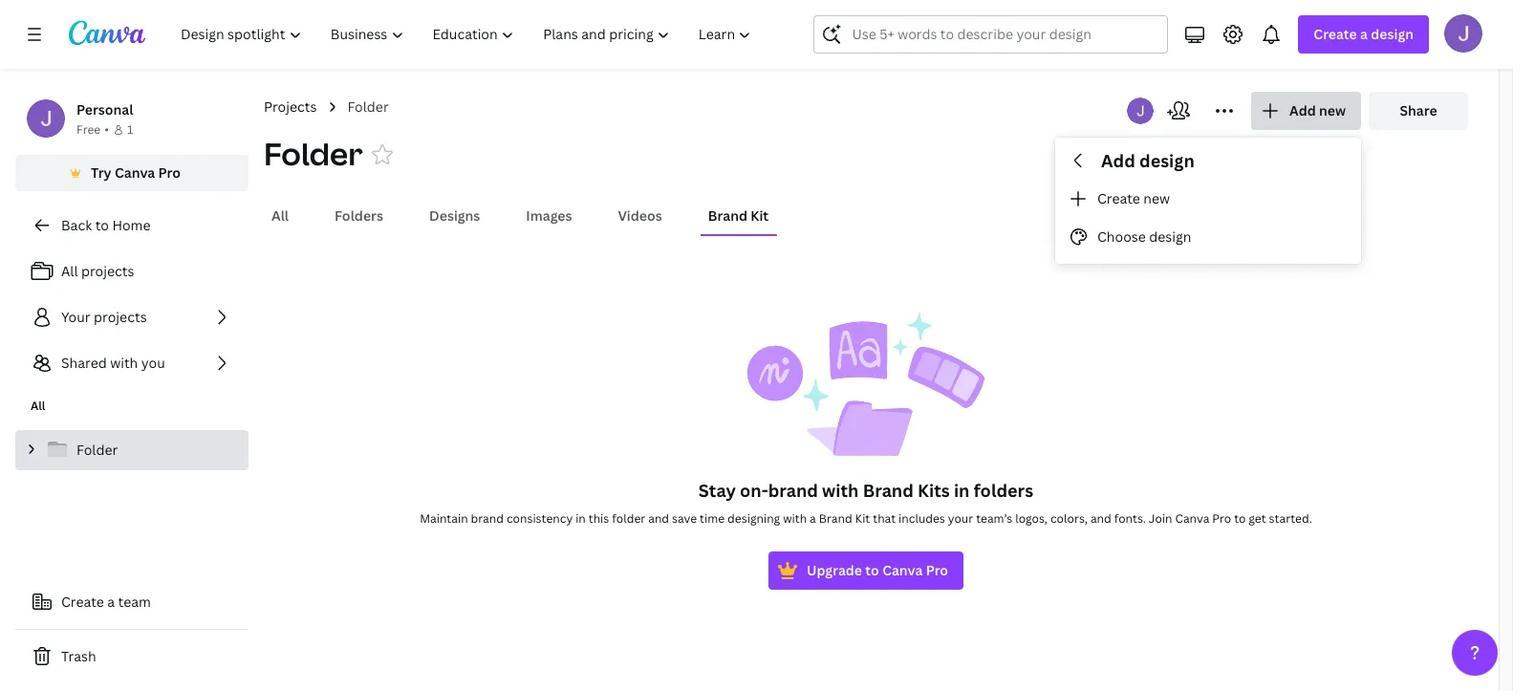 Task type: locate. For each thing, give the bounding box(es) containing it.
1 vertical spatial brand
[[863, 479, 914, 502]]

2 vertical spatial pro
[[926, 561, 948, 579]]

to inside upgrade to canva pro button
[[866, 561, 879, 579]]

0 horizontal spatial to
[[95, 216, 109, 234]]

create a team
[[61, 593, 151, 611]]

pro left 'get'
[[1213, 511, 1232, 527]]

1 vertical spatial kit
[[855, 511, 870, 527]]

0 horizontal spatial canva
[[115, 163, 155, 182]]

folder down the projects link
[[264, 133, 363, 174]]

0 horizontal spatial create
[[61, 593, 104, 611]]

brand up designing
[[768, 479, 818, 502]]

upgrade
[[807, 561, 862, 579]]

0 vertical spatial new
[[1319, 101, 1346, 120]]

add design
[[1101, 149, 1195, 172]]

pro
[[158, 163, 181, 182], [1213, 511, 1232, 527], [926, 561, 948, 579]]

0 vertical spatial to
[[95, 216, 109, 234]]

to right 'back'
[[95, 216, 109, 234]]

to for upgrade to canva pro
[[866, 561, 879, 579]]

create new
[[1098, 189, 1170, 207]]

1 horizontal spatial a
[[810, 511, 816, 527]]

2 vertical spatial canva
[[883, 561, 923, 579]]

a inside button
[[107, 593, 115, 611]]

back to home link
[[15, 207, 249, 245]]

brand kit button
[[701, 198, 777, 234]]

try canva pro
[[91, 163, 181, 182]]

1 horizontal spatial brand
[[768, 479, 818, 502]]

2 vertical spatial to
[[866, 561, 879, 579]]

brand up the that
[[863, 479, 914, 502]]

1 vertical spatial pro
[[1213, 511, 1232, 527]]

2 horizontal spatial all
[[272, 207, 289, 225]]

all inside button
[[272, 207, 289, 225]]

in
[[954, 479, 970, 502], [576, 511, 586, 527]]

0 horizontal spatial brand
[[471, 511, 504, 527]]

shared with you
[[61, 354, 165, 372]]

2 horizontal spatial with
[[822, 479, 859, 502]]

shared
[[61, 354, 107, 372]]

to left 'get'
[[1234, 511, 1246, 527]]

0 horizontal spatial with
[[110, 354, 138, 372]]

2 vertical spatial a
[[107, 593, 115, 611]]

list
[[15, 252, 249, 382]]

new for add new
[[1319, 101, 1346, 120]]

canva
[[115, 163, 155, 182], [1175, 511, 1210, 527], [883, 561, 923, 579]]

add for add new
[[1290, 101, 1316, 120]]

2 horizontal spatial canva
[[1175, 511, 1210, 527]]

to for back to home
[[95, 216, 109, 234]]

create up the 'choose'
[[1098, 189, 1140, 207]]

create inside create a design dropdown button
[[1314, 25, 1357, 43]]

design right the 'choose'
[[1149, 227, 1192, 246]]

new down the add design
[[1144, 189, 1170, 207]]

folder button
[[264, 133, 363, 175]]

1 vertical spatial projects
[[94, 308, 147, 326]]

0 horizontal spatial in
[[576, 511, 586, 527]]

0 vertical spatial brand
[[708, 207, 748, 225]]

0 horizontal spatial folder link
[[15, 430, 249, 470]]

all projects link
[[15, 252, 249, 291]]

time
[[700, 511, 725, 527]]

with left the 'you' on the left bottom of page
[[110, 354, 138, 372]]

canva inside stay on-brand with brand kits in folders maintain brand consistency in this folder and save time designing with a brand kit that includes your team's logos, colors, and fonts. join canva pro to get started.
[[1175, 511, 1210, 527]]

your projects link
[[15, 298, 249, 337]]

projects right your
[[94, 308, 147, 326]]

0 vertical spatial canva
[[115, 163, 155, 182]]

all
[[272, 207, 289, 225], [61, 262, 78, 280], [31, 398, 45, 414]]

folder down shared
[[76, 441, 118, 459]]

designs button
[[422, 198, 488, 234]]

and
[[648, 511, 669, 527], [1091, 511, 1112, 527]]

folder link down shared with you link
[[15, 430, 249, 470]]

1 horizontal spatial canva
[[883, 561, 923, 579]]

0 horizontal spatial a
[[107, 593, 115, 611]]

folder link
[[347, 97, 389, 118], [15, 430, 249, 470]]

create for create new
[[1098, 189, 1140, 207]]

0 vertical spatial pro
[[158, 163, 181, 182]]

0 horizontal spatial new
[[1144, 189, 1170, 207]]

0 vertical spatial create
[[1314, 25, 1357, 43]]

to
[[95, 216, 109, 234], [1234, 511, 1246, 527], [866, 561, 879, 579]]

team's
[[976, 511, 1013, 527]]

1 vertical spatial a
[[810, 511, 816, 527]]

2 horizontal spatial create
[[1314, 25, 1357, 43]]

create left team
[[61, 593, 104, 611]]

all inside list
[[61, 262, 78, 280]]

1 horizontal spatial new
[[1319, 101, 1346, 120]]

0 vertical spatial design
[[1371, 25, 1414, 43]]

upgrade to canva pro button
[[769, 552, 964, 590]]

new
[[1319, 101, 1346, 120], [1144, 189, 1170, 207]]

a for team
[[107, 593, 115, 611]]

with up upgrade
[[822, 479, 859, 502]]

new inside dropdown button
[[1319, 101, 1346, 120]]

canva down the that
[[883, 561, 923, 579]]

0 horizontal spatial and
[[648, 511, 669, 527]]

this
[[589, 511, 609, 527]]

pro down includes
[[926, 561, 948, 579]]

2 horizontal spatial to
[[1234, 511, 1246, 527]]

0 vertical spatial a
[[1360, 25, 1368, 43]]

1 horizontal spatial folder link
[[347, 97, 389, 118]]

0 vertical spatial folder link
[[347, 97, 389, 118]]

2 vertical spatial folder
[[76, 441, 118, 459]]

choose design button
[[1055, 218, 1361, 256]]

create inside create a team button
[[61, 593, 104, 611]]

create new button
[[1055, 180, 1361, 218]]

stay
[[699, 479, 736, 502]]

share button
[[1369, 92, 1469, 130]]

back
[[61, 216, 92, 234]]

new inside button
[[1144, 189, 1170, 207]]

save
[[672, 511, 697, 527]]

1 vertical spatial with
[[822, 479, 859, 502]]

add new button
[[1251, 92, 1361, 130]]

kit inside button
[[751, 207, 769, 225]]

add inside dropdown button
[[1290, 101, 1316, 120]]

1 horizontal spatial and
[[1091, 511, 1112, 527]]

with right designing
[[783, 511, 807, 527]]

folder up folder button
[[347, 98, 389, 116]]

videos
[[618, 207, 662, 225]]

2 horizontal spatial pro
[[1213, 511, 1232, 527]]

design
[[1371, 25, 1414, 43], [1140, 149, 1195, 172], [1149, 227, 1192, 246]]

1 and from the left
[[648, 511, 669, 527]]

design up create new
[[1140, 149, 1195, 172]]

brand
[[708, 207, 748, 225], [863, 479, 914, 502], [819, 511, 852, 527]]

design inside dropdown button
[[1371, 25, 1414, 43]]

0 horizontal spatial kit
[[751, 207, 769, 225]]

a inside dropdown button
[[1360, 25, 1368, 43]]

a
[[1360, 25, 1368, 43], [810, 511, 816, 527], [107, 593, 115, 611]]

brand right videos at the left of the page
[[708, 207, 748, 225]]

1 vertical spatial brand
[[471, 511, 504, 527]]

1 vertical spatial add
[[1101, 149, 1136, 172]]

brand
[[768, 479, 818, 502], [471, 511, 504, 527]]

2 vertical spatial brand
[[819, 511, 852, 527]]

design for choose design
[[1149, 227, 1192, 246]]

in right kits
[[954, 479, 970, 502]]

folder link up folder button
[[347, 97, 389, 118]]

in left this
[[576, 511, 586, 527]]

0 horizontal spatial add
[[1101, 149, 1136, 172]]

1 horizontal spatial add
[[1290, 101, 1316, 120]]

Search search field
[[852, 16, 1130, 53]]

1 horizontal spatial in
[[954, 479, 970, 502]]

1 vertical spatial design
[[1140, 149, 1195, 172]]

with
[[110, 354, 138, 372], [822, 479, 859, 502], [783, 511, 807, 527]]

create up 'add new'
[[1314, 25, 1357, 43]]

that
[[873, 511, 896, 527]]

projects
[[264, 98, 317, 116]]

create for create a team
[[61, 593, 104, 611]]

pro up back to home link
[[158, 163, 181, 182]]

create
[[1314, 25, 1357, 43], [1098, 189, 1140, 207], [61, 593, 104, 611]]

brand right maintain at left bottom
[[471, 511, 504, 527]]

0 vertical spatial all
[[272, 207, 289, 225]]

free
[[76, 121, 101, 138]]

your
[[948, 511, 973, 527]]

0 vertical spatial in
[[954, 479, 970, 502]]

2 horizontal spatial a
[[1360, 25, 1368, 43]]

1 vertical spatial in
[[576, 511, 586, 527]]

1 horizontal spatial pro
[[926, 561, 948, 579]]

1 vertical spatial to
[[1234, 511, 1246, 527]]

kit
[[751, 207, 769, 225], [855, 511, 870, 527]]

and left save
[[648, 511, 669, 527]]

new down create a design dropdown button
[[1319, 101, 1346, 120]]

add
[[1290, 101, 1316, 120], [1101, 149, 1136, 172]]

1 horizontal spatial to
[[866, 561, 879, 579]]

0 vertical spatial kit
[[751, 207, 769, 225]]

1 horizontal spatial create
[[1098, 189, 1140, 207]]

to right upgrade
[[866, 561, 879, 579]]

back to home
[[61, 216, 151, 234]]

2 horizontal spatial brand
[[863, 479, 914, 502]]

canva right the try
[[115, 163, 155, 182]]

1 vertical spatial create
[[1098, 189, 1140, 207]]

design inside button
[[1149, 227, 1192, 246]]

1 vertical spatial canva
[[1175, 511, 1210, 527]]

team
[[118, 593, 151, 611]]

1 vertical spatial folder
[[264, 133, 363, 174]]

brand left the that
[[819, 511, 852, 527]]

stay on-brand with brand kits in folders maintain brand consistency in this folder and save time designing with a brand kit that includes your team's logos, colors, and fonts. join canva pro to get started.
[[420, 479, 1312, 527]]

all for all projects
[[61, 262, 78, 280]]

1 horizontal spatial kit
[[855, 511, 870, 527]]

None search field
[[814, 15, 1169, 54]]

0 horizontal spatial all
[[31, 398, 45, 414]]

0 vertical spatial projects
[[81, 262, 134, 280]]

and left fonts.
[[1091, 511, 1112, 527]]

1 vertical spatial new
[[1144, 189, 1170, 207]]

your
[[61, 308, 91, 326]]

create inside create new button
[[1098, 189, 1140, 207]]

0 horizontal spatial brand
[[708, 207, 748, 225]]

0 vertical spatial add
[[1290, 101, 1316, 120]]

2 vertical spatial create
[[61, 593, 104, 611]]

1 vertical spatial all
[[61, 262, 78, 280]]

folders button
[[327, 198, 391, 234]]

0 vertical spatial folder
[[347, 98, 389, 116]]

new for create new
[[1144, 189, 1170, 207]]

1 horizontal spatial all
[[61, 262, 78, 280]]

projects for all projects
[[81, 262, 134, 280]]

projects down back to home
[[81, 262, 134, 280]]

folder
[[347, 98, 389, 116], [264, 133, 363, 174], [76, 441, 118, 459]]

1 horizontal spatial with
[[783, 511, 807, 527]]

to inside back to home link
[[95, 216, 109, 234]]

2 vertical spatial design
[[1149, 227, 1192, 246]]

canva right join
[[1175, 511, 1210, 527]]

trash link
[[15, 638, 249, 676]]

all for all button
[[272, 207, 289, 225]]

projects
[[81, 262, 134, 280], [94, 308, 147, 326]]

design left the jacob simon icon
[[1371, 25, 1414, 43]]



Task type: vqa. For each thing, say whether or not it's contained in the screenshot.
ANIMEIFY image to the bottom
no



Task type: describe. For each thing, give the bounding box(es) containing it.
upgrade to canva pro
[[807, 561, 948, 579]]

designs
[[429, 207, 480, 225]]

folder for the top folder link
[[347, 98, 389, 116]]

create a design
[[1314, 25, 1414, 43]]

to inside stay on-brand with brand kits in folders maintain brand consistency in this folder and save time designing with a brand kit that includes your team's logos, colors, and fonts. join canva pro to get started.
[[1234, 511, 1246, 527]]

consistency
[[507, 511, 573, 527]]

1 vertical spatial folder link
[[15, 430, 249, 470]]

a for design
[[1360, 25, 1368, 43]]

add new
[[1290, 101, 1346, 120]]

a inside stay on-brand with brand kits in folders maintain brand consistency in this folder and save time designing with a brand kit that includes your team's logos, colors, and fonts. join canva pro to get started.
[[810, 511, 816, 527]]

0 horizontal spatial pro
[[158, 163, 181, 182]]

join
[[1149, 511, 1173, 527]]

kit inside stay on-brand with brand kits in folders maintain brand consistency in this folder and save time designing with a brand kit that includes your team's logos, colors, and fonts. join canva pro to get started.
[[855, 511, 870, 527]]

fonts.
[[1114, 511, 1146, 527]]

choose
[[1098, 227, 1146, 246]]

maintain
[[420, 511, 468, 527]]

personal
[[76, 100, 133, 119]]

top level navigation element
[[168, 15, 768, 54]]

folder
[[612, 511, 646, 527]]

jacob simon image
[[1445, 14, 1483, 53]]

•
[[104, 121, 109, 138]]

all projects
[[61, 262, 134, 280]]

add for add design
[[1101, 149, 1136, 172]]

list containing all projects
[[15, 252, 249, 382]]

1
[[127, 121, 133, 138]]

images button
[[518, 198, 580, 234]]

0 vertical spatial brand
[[768, 479, 818, 502]]

home
[[112, 216, 151, 234]]

designing
[[728, 511, 780, 527]]

get
[[1249, 511, 1266, 527]]

includes
[[899, 511, 945, 527]]

your projects
[[61, 308, 147, 326]]

try
[[91, 163, 112, 182]]

folders
[[974, 479, 1034, 502]]

logos,
[[1015, 511, 1048, 527]]

1 horizontal spatial brand
[[819, 511, 852, 527]]

2 vertical spatial all
[[31, 398, 45, 414]]

on-
[[740, 479, 768, 502]]

2 and from the left
[[1091, 511, 1112, 527]]

folder for folder button
[[264, 133, 363, 174]]

videos button
[[610, 198, 670, 234]]

brand kit
[[708, 207, 769, 225]]

brand inside button
[[708, 207, 748, 225]]

shared with you link
[[15, 344, 249, 382]]

free •
[[76, 121, 109, 138]]

create for create a design
[[1314, 25, 1357, 43]]

create a design button
[[1299, 15, 1429, 54]]

design for add design
[[1140, 149, 1195, 172]]

create a team button
[[15, 583, 249, 621]]

trash
[[61, 647, 96, 665]]

projects for your projects
[[94, 308, 147, 326]]

kits
[[918, 479, 950, 502]]

pro inside stay on-brand with brand kits in folders maintain brand consistency in this folder and save time designing with a brand kit that includes your team's logos, colors, and fonts. join canva pro to get started.
[[1213, 511, 1232, 527]]

0 vertical spatial with
[[110, 354, 138, 372]]

you
[[141, 354, 165, 372]]

all button
[[264, 198, 296, 234]]

images
[[526, 207, 572, 225]]

colors,
[[1051, 511, 1088, 527]]

choose design
[[1098, 227, 1192, 246]]

started.
[[1269, 511, 1312, 527]]

folders
[[335, 207, 383, 225]]

try canva pro button
[[15, 155, 249, 191]]

share
[[1400, 101, 1437, 120]]

2 vertical spatial with
[[783, 511, 807, 527]]

projects link
[[264, 97, 317, 118]]



